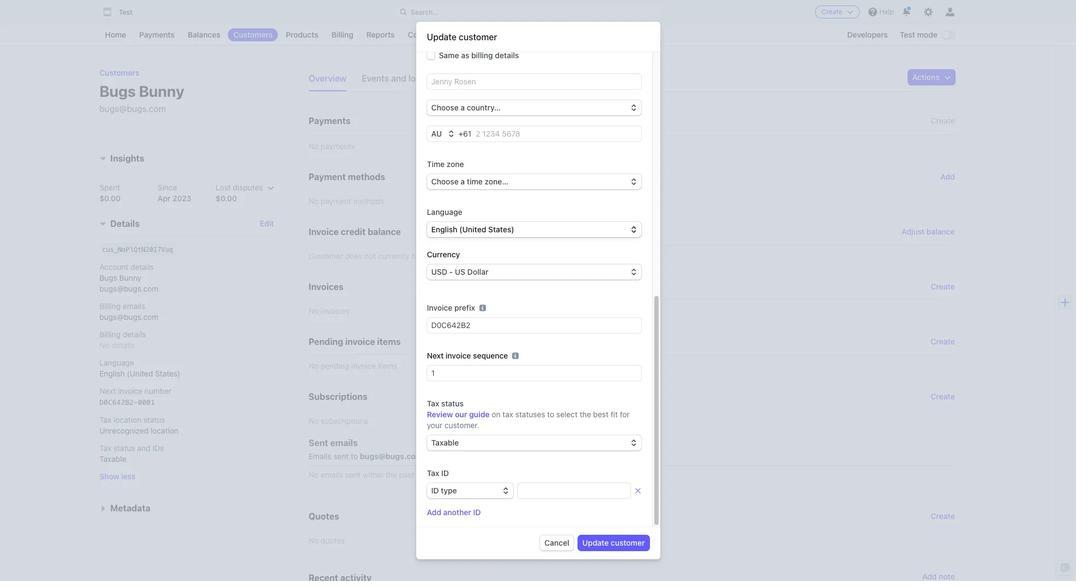 Task type: locate. For each thing, give the bounding box(es) containing it.
choose inside popup button
[[431, 103, 459, 112]]

2 horizontal spatial id
[[473, 508, 481, 518]]

cus_noplqtn20i7vuq
[[102, 247, 173, 254]]

methods up 'no payment methods'
[[348, 172, 385, 182]]

0 vertical spatial location
[[114, 416, 141, 425]]

1 choose from the top
[[431, 103, 459, 112]]

choose down time zone
[[431, 177, 459, 186]]

taxable
[[99, 455, 126, 464]]

insights
[[110, 154, 144, 164]]

2 create link from the top
[[931, 512, 955, 523]]

events
[[362, 74, 389, 83]]

for
[[620, 410, 630, 420]]

1 horizontal spatial invoice
[[427, 304, 452, 313]]

$0.00 down spent
[[99, 194, 121, 203]]

1 vertical spatial items
[[378, 362, 397, 371]]

emails for billing emails
[[123, 302, 145, 311]]

create
[[822, 8, 843, 16], [931, 116, 955, 125], [931, 282, 955, 292], [931, 337, 955, 347], [931, 392, 955, 402], [931, 512, 955, 521]]

1 horizontal spatial next
[[427, 351, 444, 361]]

1 horizontal spatial balance
[[927, 227, 955, 236]]

no for subscriptions
[[309, 417, 319, 426]]

update customer button
[[578, 536, 649, 551]]

language up english (united states) in the left top of the page
[[427, 208, 462, 217]]

no quotes
[[309, 537, 345, 546]]

1 vertical spatial within
[[363, 471, 384, 480]]

a left time
[[461, 177, 465, 186]]

0 horizontal spatial language
[[99, 359, 134, 368]]

2 bugs from the top
[[99, 274, 117, 283]]

details inside account details bugs bunny bugs@bugs.com
[[131, 263, 154, 272]]

1 horizontal spatial status
[[143, 416, 165, 425]]

id left type
[[431, 487, 439, 496]]

no for invoices
[[309, 307, 319, 316]]

the inside sent emails emails sent to bugs@bugs.com within the past 30 days, updated daily
[[448, 452, 459, 462]]

invoice inside next invoice number d0c642b2-0001
[[118, 387, 142, 396]]

create for 'create' button corresponding to subscriptions
[[931, 392, 955, 402]]

0 vertical spatial status
[[441, 399, 464, 409]]

emails for sent emails
[[330, 439, 358, 448]]

tax up 'review'
[[427, 399, 439, 409]]

(united inside language english (united states)
[[127, 370, 153, 379]]

bunny inside account details bugs bunny bugs@bugs.com
[[119, 274, 141, 283]]

choose inside dropdown button
[[431, 177, 459, 186]]

spent $0.00
[[99, 183, 121, 203]]

balance right the adjust
[[927, 227, 955, 236]]

0 vertical spatial create link
[[931, 282, 955, 293]]

no emails sent within the past 30 days
[[309, 471, 444, 480]]

tax up id type
[[427, 469, 439, 478]]

more
[[451, 30, 470, 39]]

status up 'review our guide' link
[[441, 399, 464, 409]]

bugs@bugs.com up insights dropdown button on the top left of the page
[[99, 104, 166, 114]]

2 vertical spatial the
[[386, 471, 397, 480]]

0 vertical spatial methods
[[348, 172, 385, 182]]

past
[[461, 452, 476, 462], [399, 471, 414, 480]]

1 vertical spatial and
[[137, 444, 150, 454]]

test mode
[[900, 30, 937, 39]]

choose for choose a time zone…
[[431, 177, 459, 186]]

1 vertical spatial test
[[900, 30, 915, 39]]

location up unrecognized
[[114, 416, 141, 425]]

status inside tax location status unrecognized location
[[143, 416, 165, 425]]

emails down emails
[[321, 471, 343, 480]]

1 vertical spatial bugs
[[99, 274, 117, 283]]

a for country…
[[461, 103, 465, 112]]

billing for billing emails bugs@bugs.com
[[99, 302, 121, 311]]

emails down account details bugs bunny bugs@bugs.com
[[123, 302, 145, 311]]

status up taxable
[[114, 444, 135, 454]]

choose up +
[[431, 103, 459, 112]]

connect
[[408, 30, 438, 39]]

0 horizontal spatial status
[[114, 444, 135, 454]]

next up tax status
[[427, 351, 444, 361]]

0 vertical spatial payments
[[139, 30, 175, 39]]

1 vertical spatial language
[[99, 359, 134, 368]]

customer does not currently have a balance.
[[309, 252, 466, 261]]

2 horizontal spatial the
[[580, 410, 591, 420]]

items down pending invoice items
[[378, 362, 397, 371]]

emails down subscriptions
[[330, 439, 358, 448]]

status inside tax status and ids taxable
[[114, 444, 135, 454]]

payments up no payments
[[309, 116, 351, 126]]

1 horizontal spatial to
[[547, 410, 554, 420]]

overview button
[[309, 70, 353, 92]]

1 horizontal spatial past
[[461, 452, 476, 462]]

payments right home
[[139, 30, 175, 39]]

1 horizontal spatial $0.00
[[216, 194, 237, 203]]

balances
[[188, 30, 220, 39]]

your
[[427, 421, 442, 430]]

1 vertical spatial update customer
[[582, 539, 645, 548]]

test up home
[[119, 8, 132, 16]]

details down billing emails bugs@bugs.com
[[123, 330, 146, 340]]

a inside dropdown button
[[461, 177, 465, 186]]

2 choose from the top
[[431, 177, 459, 186]]

status down 0001
[[143, 416, 165, 425]]

billing emails bugs@bugs.com
[[99, 302, 158, 322]]

$0.00 down lost
[[216, 194, 237, 203]]

billing left reports
[[331, 30, 353, 39]]

a left country… at the left
[[461, 103, 465, 112]]

country…
[[467, 103, 501, 112]]

update right cancel
[[582, 539, 609, 548]]

id
[[441, 469, 449, 478], [431, 487, 439, 496], [473, 508, 481, 518]]

tax status and ids taxable
[[99, 444, 164, 464]]

invoice up d0c642b2-
[[118, 387, 142, 396]]

1 vertical spatial invoice
[[427, 304, 452, 313]]

add inside button
[[427, 508, 441, 518]]

invoices
[[309, 282, 344, 292]]

past left days
[[399, 471, 414, 480]]

dollar
[[467, 268, 488, 277]]

update up same on the left top of the page
[[427, 32, 457, 42]]

zone
[[447, 160, 464, 169]]

30 left days, in the left bottom of the page
[[478, 452, 488, 462]]

next up d0c642b2-
[[99, 387, 116, 396]]

0 vertical spatial test
[[119, 8, 132, 16]]

customers link
[[228, 28, 278, 41], [99, 68, 139, 77]]

create for 'create' button associated with pending invoice items
[[931, 337, 955, 347]]

adjust
[[902, 227, 925, 236]]

0 horizontal spatial (united
[[127, 370, 153, 379]]

2 balance from the left
[[927, 227, 955, 236]]

0 vertical spatial choose
[[431, 103, 459, 112]]

states)
[[488, 225, 514, 234], [155, 370, 180, 379]]

id up id type
[[441, 469, 449, 478]]

and left 'ids' at the bottom
[[137, 444, 150, 454]]

the left best
[[580, 410, 591, 420]]

0 vertical spatial and
[[391, 74, 406, 83]]

methods
[[348, 172, 385, 182], [353, 197, 384, 206]]

number
[[144, 387, 172, 396]]

the
[[580, 410, 591, 420], [448, 452, 459, 462], [386, 471, 397, 480]]

0 vertical spatial sent
[[333, 452, 349, 462]]

invoice up no pending invoice items at the left bottom of page
[[345, 337, 375, 347]]

location
[[114, 416, 141, 425], [151, 427, 178, 436]]

no left payment on the left top
[[309, 197, 319, 206]]

payment methods
[[309, 172, 385, 182]]

0 vertical spatial id
[[441, 469, 449, 478]]

0 vertical spatial language
[[427, 208, 462, 217]]

1 vertical spatial status
[[143, 416, 165, 425]]

add for add
[[940, 172, 955, 181]]

0 vertical spatial bugs
[[99, 82, 136, 100]]

0 horizontal spatial balance
[[368, 227, 401, 237]]

test inside test button
[[119, 8, 132, 16]]

svg image
[[944, 74, 951, 81]]

0 horizontal spatial within
[[363, 471, 384, 480]]

(united up next invoice number d0c642b2-0001
[[127, 370, 153, 379]]

2 vertical spatial status
[[114, 444, 135, 454]]

no down billing emails bugs@bugs.com
[[99, 341, 109, 351]]

customers left products
[[233, 30, 273, 39]]

1 vertical spatial customers link
[[99, 68, 139, 77]]

to left "select"
[[547, 410, 554, 420]]

no for pending invoice items
[[309, 362, 319, 371]]

0 vertical spatial add
[[940, 172, 955, 181]]

0 vertical spatial a
[[461, 103, 465, 112]]

1 horizontal spatial add
[[940, 172, 955, 181]]

review
[[427, 410, 453, 420]]

1 horizontal spatial and
[[391, 74, 406, 83]]

2 vertical spatial id
[[473, 508, 481, 518]]

payment
[[309, 172, 346, 182]]

create button for subscriptions
[[931, 392, 955, 403]]

states) up number
[[155, 370, 180, 379]]

1 vertical spatial emails
[[330, 439, 358, 448]]

1 horizontal spatial payments
[[309, 116, 351, 126]]

the up tax id
[[448, 452, 459, 462]]

invoice down pending invoice items
[[351, 362, 376, 371]]

past left days, in the left bottom of the page
[[461, 452, 476, 462]]

30 left days
[[416, 471, 426, 480]]

items up no pending invoice items at the left bottom of page
[[377, 337, 401, 347]]

another
[[443, 508, 471, 518]]

id right another
[[473, 508, 481, 518]]

1 bugs from the top
[[99, 82, 136, 100]]

0 horizontal spatial states)
[[155, 370, 180, 379]]

methods down payment methods
[[353, 197, 384, 206]]

subscriptions
[[321, 417, 368, 426]]

customers
[[233, 30, 273, 39], [99, 68, 139, 77]]

1 horizontal spatial test
[[900, 30, 915, 39]]

None text field
[[427, 366, 641, 381], [517, 484, 630, 499], [427, 366, 641, 381], [517, 484, 630, 499]]

tax
[[427, 399, 439, 409], [99, 416, 111, 425], [99, 444, 111, 454], [427, 469, 439, 478]]

account details bugs bunny bugs@bugs.com
[[99, 263, 158, 294]]

create for create link corresponding to invoices
[[931, 282, 955, 292]]

balance inside adjust balance button
[[927, 227, 955, 236]]

1 horizontal spatial location
[[151, 427, 178, 436]]

payments
[[321, 142, 355, 151]]

1 vertical spatial 30
[[416, 471, 426, 480]]

a right the have
[[430, 252, 434, 261]]

english inside popup button
[[431, 225, 457, 234]]

english (united states) button
[[427, 222, 641, 238]]

no left invoices
[[309, 307, 319, 316]]

0 vertical spatial customers
[[233, 30, 273, 39]]

invoice left the prefix
[[427, 304, 452, 313]]

daily
[[542, 452, 558, 462]]

test left mode
[[900, 30, 915, 39]]

next invoice number d0c642b2-0001
[[99, 387, 172, 407]]

show
[[99, 473, 119, 482]]

0 vertical spatial within
[[425, 452, 446, 462]]

no pending invoice items
[[309, 362, 397, 371]]

review our guide link
[[427, 410, 490, 420]]

invoice left sequence
[[446, 351, 471, 361]]

1 vertical spatial add
[[427, 508, 441, 518]]

1 horizontal spatial english
[[431, 225, 457, 234]]

(united up balance.
[[459, 225, 486, 234]]

states) down zone…
[[488, 225, 514, 234]]

unrecognized
[[99, 427, 148, 436]]

does
[[345, 252, 362, 261]]

bugs@bugs.com up no emails sent within the past 30 days at the left bottom of the page
[[360, 452, 423, 462]]

emails inside billing emails bugs@bugs.com
[[123, 302, 145, 311]]

1 create link from the top
[[931, 282, 955, 293]]

type
[[441, 487, 457, 496]]

0 vertical spatial states)
[[488, 225, 514, 234]]

0 vertical spatial customer
[[459, 32, 497, 42]]

customers for leftmost customers link
[[99, 68, 139, 77]]

bunny
[[139, 82, 184, 100], [119, 274, 141, 283]]

to up no emails sent within the past 30 days at the left bottom of the page
[[351, 452, 358, 462]]

test
[[119, 8, 132, 16], [900, 30, 915, 39]]

0 vertical spatial past
[[461, 452, 476, 462]]

1 vertical spatial (united
[[127, 370, 153, 379]]

0 vertical spatial the
[[580, 410, 591, 420]]

tax status
[[427, 399, 464, 409]]

billing down billing emails bugs@bugs.com
[[99, 330, 121, 340]]

1 horizontal spatial customers link
[[228, 28, 278, 41]]

0 horizontal spatial next
[[99, 387, 116, 396]]

bugs@bugs.com inside sent emails emails sent to bugs@bugs.com within the past 30 days, updated daily
[[360, 452, 423, 462]]

and inside tax status and ids taxable
[[137, 444, 150, 454]]

tab list
[[309, 70, 441, 92]]

0 horizontal spatial customer
[[459, 32, 497, 42]]

0 vertical spatial to
[[547, 410, 554, 420]]

billing inside billing details no details
[[99, 330, 121, 340]]

0 vertical spatial billing
[[331, 30, 353, 39]]

no left pending
[[309, 362, 319, 371]]

sequence
[[473, 351, 508, 361]]

pending
[[321, 362, 349, 371]]

details right billing at left
[[495, 51, 519, 60]]

tax inside tax status and ids taxable
[[99, 444, 111, 454]]

$0.00
[[99, 194, 121, 203], [216, 194, 237, 203]]

the left days
[[386, 471, 397, 480]]

0 horizontal spatial 30
[[416, 471, 426, 480]]

tax location status unrecognized location
[[99, 416, 178, 436]]

products link
[[280, 28, 324, 41]]

balance up customer does not currently have a balance.
[[368, 227, 401, 237]]

1 horizontal spatial customer
[[611, 539, 645, 548]]

0 horizontal spatial $0.00
[[99, 194, 121, 203]]

add another id
[[427, 508, 481, 518]]

0 horizontal spatial update customer
[[427, 32, 497, 42]]

1 balance from the left
[[368, 227, 401, 237]]

statuses
[[515, 410, 545, 420]]

0 vertical spatial (united
[[459, 225, 486, 234]]

no left quotes
[[309, 537, 319, 546]]

next inside next invoice number d0c642b2-0001
[[99, 387, 116, 396]]

billing inside billing emails bugs@bugs.com
[[99, 302, 121, 311]]

billing down account details bugs bunny bugs@bugs.com
[[99, 302, 121, 311]]

emails inside sent emails emails sent to bugs@bugs.com within the past 30 days, updated daily
[[330, 439, 358, 448]]

invoice up customer
[[309, 227, 339, 237]]

status for tax status and ids taxable
[[114, 444, 135, 454]]

1 vertical spatial billing
[[99, 302, 121, 311]]

tax up taxable
[[99, 444, 111, 454]]

tax inside tax location status unrecognized location
[[99, 416, 111, 425]]

english up d0c642b2-
[[99, 370, 125, 379]]

customers up bugs bunny bugs@bugs.com in the left top of the page
[[99, 68, 139, 77]]

tax up unrecognized
[[99, 416, 111, 425]]

1 horizontal spatial customers
[[233, 30, 273, 39]]

customers link left products link
[[228, 28, 278, 41]]

tax for tax status and ids taxable
[[99, 444, 111, 454]]

overview
[[309, 74, 347, 83]]

0 vertical spatial bunny
[[139, 82, 184, 100]]

1 horizontal spatial the
[[448, 452, 459, 462]]

developers
[[847, 30, 888, 39]]

0 horizontal spatial invoice
[[309, 227, 339, 237]]

create button
[[815, 5, 860, 19], [931, 113, 955, 129], [931, 337, 955, 348], [931, 392, 955, 403]]

1 horizontal spatial states)
[[488, 225, 514, 234]]

within inside sent emails emails sent to bugs@bugs.com within the past 30 days, updated daily
[[425, 452, 446, 462]]

billing for billing details no details
[[99, 330, 121, 340]]

invoice for number
[[118, 387, 142, 396]]

1 vertical spatial id
[[431, 487, 439, 496]]

sent inside sent emails emails sent to bugs@bugs.com within the past 30 days, updated daily
[[333, 452, 349, 462]]

0 horizontal spatial customers link
[[99, 68, 139, 77]]

emails
[[123, 302, 145, 311], [330, 439, 358, 448], [321, 471, 343, 480]]

0 horizontal spatial id
[[431, 487, 439, 496]]

0 horizontal spatial the
[[386, 471, 397, 480]]

details down cus_noplqtn20i7vuq
[[131, 263, 154, 272]]

1 vertical spatial update
[[582, 539, 609, 548]]

2 $0.00 from the left
[[216, 194, 237, 203]]

+
[[459, 129, 463, 138]]

no up the sent
[[309, 417, 319, 426]]

1 horizontal spatial update customer
[[582, 539, 645, 548]]

english up currency
[[431, 225, 457, 234]]

1 vertical spatial next
[[99, 387, 116, 396]]

1 vertical spatial create link
[[931, 512, 955, 523]]

no left payments
[[309, 142, 319, 151]]

1 vertical spatial customers
[[99, 68, 139, 77]]

2 vertical spatial billing
[[99, 330, 121, 340]]

update customer inside button
[[582, 539, 645, 548]]

language down billing details no details
[[99, 359, 134, 368]]

1 vertical spatial past
[[399, 471, 414, 480]]

0 vertical spatial emails
[[123, 302, 145, 311]]

language inside language english (united states)
[[99, 359, 134, 368]]

next for next invoice number d0c642b2-0001
[[99, 387, 116, 396]]

on tax statuses to select the best fit for your customer.
[[427, 410, 630, 430]]

1 vertical spatial methods
[[353, 197, 384, 206]]

1 vertical spatial the
[[448, 452, 459, 462]]

0 horizontal spatial and
[[137, 444, 150, 454]]

location up 'ids' at the bottom
[[151, 427, 178, 436]]

choose a time zone… button
[[427, 174, 641, 190]]

0 vertical spatial customers link
[[228, 28, 278, 41]]

a for time
[[461, 177, 465, 186]]

1 vertical spatial choose
[[431, 177, 459, 186]]

update
[[427, 32, 457, 42], [582, 539, 609, 548]]

customers link up bugs bunny bugs@bugs.com in the left top of the page
[[99, 68, 139, 77]]

a inside popup button
[[461, 103, 465, 112]]

2 1234 5678 telephone field
[[471, 126, 641, 142]]

0 horizontal spatial update
[[427, 32, 457, 42]]

currently
[[378, 252, 409, 261]]

fit
[[611, 410, 618, 420]]

0 horizontal spatial payments
[[139, 30, 175, 39]]

no payment methods
[[309, 197, 384, 206]]

and left logs
[[391, 74, 406, 83]]

2 vertical spatial a
[[430, 252, 434, 261]]



Task type: describe. For each thing, give the bounding box(es) containing it.
days
[[428, 471, 444, 480]]

zone…
[[485, 177, 509, 186]]

reports link
[[361, 28, 400, 41]]

invoice for invoice credit balance
[[309, 227, 339, 237]]

create link for invoices
[[931, 282, 955, 293]]

the inside on tax statuses to select the best fit for your customer.
[[580, 410, 591, 420]]

no for payments
[[309, 142, 319, 151]]

bunny inside bugs bunny bugs@bugs.com
[[139, 82, 184, 100]]

no invoices
[[309, 307, 349, 316]]

to inside on tax statuses to select the best fit for your customer.
[[547, 410, 554, 420]]

states) inside language english (united states)
[[155, 370, 180, 379]]

time
[[427, 160, 445, 169]]

no for payment methods
[[309, 197, 319, 206]]

customers for the right customers link
[[233, 30, 273, 39]]

add for add another id
[[427, 508, 441, 518]]

invoice prefix
[[427, 304, 475, 313]]

tab list containing overview
[[309, 70, 441, 92]]

test button
[[99, 4, 143, 20]]

id inside popup button
[[431, 487, 439, 496]]

no inside billing details no details
[[99, 341, 109, 351]]

subscriptions
[[309, 392, 367, 402]]

1 vertical spatial sent
[[345, 471, 361, 480]]

update inside button
[[582, 539, 609, 548]]

choose a time zone…
[[431, 177, 509, 186]]

payments link
[[134, 28, 180, 41]]

and inside button
[[391, 74, 406, 83]]

status for tax status
[[441, 399, 464, 409]]

lost
[[216, 183, 231, 193]]

more button
[[446, 28, 486, 41]]

prefix
[[454, 304, 475, 313]]

us
[[455, 268, 465, 277]]

add another id button
[[427, 508, 481, 519]]

invoice for items
[[345, 337, 375, 347]]

1 $0.00 from the left
[[99, 194, 121, 203]]

-
[[449, 268, 453, 277]]

pending
[[309, 337, 343, 347]]

same as billing details
[[439, 51, 519, 60]]

id type button
[[427, 484, 513, 499]]

bugs@bugs.com inside bugs bunny bugs@bugs.com
[[99, 104, 166, 114]]

sent emails emails sent to bugs@bugs.com within the past 30 days, updated daily
[[309, 439, 558, 462]]

choose for choose a country…
[[431, 103, 459, 112]]

customer
[[309, 252, 343, 261]]

Search… search field
[[393, 5, 661, 19]]

to inside sent emails emails sent to bugs@bugs.com within the past 30 days, updated daily
[[351, 452, 358, 462]]

tax for tax status
[[427, 399, 439, 409]]

add button
[[940, 172, 955, 183]]

language for language english (united states)
[[99, 359, 134, 368]]

0 vertical spatial update customer
[[427, 32, 497, 42]]

1 vertical spatial payments
[[309, 116, 351, 126]]

less
[[121, 473, 136, 482]]

tax
[[503, 410, 513, 420]]

customer.
[[445, 421, 479, 430]]

0 vertical spatial items
[[377, 337, 401, 347]]

bugs bunny bugs@bugs.com
[[99, 82, 184, 114]]

credit
[[341, 227, 366, 237]]

Jenny Rosen text field
[[427, 74, 641, 89]]

reports
[[366, 30, 395, 39]]

invoice credit balance
[[309, 227, 401, 237]]

no payments
[[309, 142, 355, 151]]

account
[[99, 263, 129, 272]]

developers link
[[842, 28, 893, 41]]

sent
[[309, 439, 328, 448]]

0 vertical spatial update
[[427, 32, 457, 42]]

currency
[[427, 250, 460, 259]]

choose a country…
[[431, 103, 501, 112]]

same
[[439, 51, 459, 60]]

create link for quotes
[[931, 512, 955, 523]]

notifications image
[[903, 8, 911, 16]]

id inside button
[[473, 508, 481, 518]]

on
[[492, 410, 501, 420]]

past inside sent emails emails sent to bugs@bugs.com within the past 30 days, updated daily
[[461, 452, 476, 462]]

days,
[[490, 452, 509, 462]]

connect link
[[402, 28, 444, 41]]

usd
[[431, 268, 447, 277]]

(united inside popup button
[[459, 225, 486, 234]]

invoices
[[321, 307, 349, 316]]

quotes
[[321, 537, 345, 546]]

2 vertical spatial emails
[[321, 471, 343, 480]]

billing for billing
[[331, 30, 353, 39]]

2023
[[172, 194, 191, 203]]

details up language english (united states)
[[112, 341, 135, 351]]

time zone
[[427, 160, 464, 169]]

1 vertical spatial location
[[151, 427, 178, 436]]

as
[[461, 51, 469, 60]]

cus_noplqtn20i7vuq button
[[102, 244, 173, 255]]

test for test
[[119, 8, 132, 16]]

insights button
[[95, 148, 144, 165]]

states) inside english (united states) popup button
[[488, 225, 514, 234]]

tax for tax id
[[427, 469, 439, 478]]

d0c642b2-
[[99, 399, 138, 407]]

best
[[593, 410, 609, 420]]

create button for pending invoice items
[[931, 337, 955, 348]]

spent
[[99, 183, 120, 193]]

bugs inside bugs bunny bugs@bugs.com
[[99, 82, 136, 100]]

0001
[[138, 399, 155, 407]]

create for 'create' button corresponding to payments
[[931, 116, 955, 125]]

not
[[364, 252, 376, 261]]

no for quotes
[[309, 537, 319, 546]]

customer inside button
[[611, 539, 645, 548]]

0 horizontal spatial past
[[399, 471, 414, 480]]

select
[[556, 410, 578, 420]]

test for test mode
[[900, 30, 915, 39]]

bugs@bugs.com up billing details no details
[[99, 313, 158, 322]]

adjust balance button
[[902, 227, 955, 238]]

language for language
[[427, 208, 462, 217]]

invoice for sequence
[[446, 351, 471, 361]]

Invoice prefix text field
[[427, 318, 641, 333]]

balances link
[[182, 28, 226, 41]]

create button for payments
[[931, 113, 955, 129]]

billing
[[471, 51, 493, 60]]

english inside language english (united states)
[[99, 370, 125, 379]]

quotes
[[309, 512, 339, 522]]

no down emails
[[309, 471, 319, 480]]

30 inside sent emails emails sent to bugs@bugs.com within the past 30 days, updated daily
[[478, 452, 488, 462]]

create for create link corresponding to quotes
[[931, 512, 955, 521]]

guide
[[469, 410, 490, 420]]

home link
[[99, 28, 132, 41]]

search…
[[411, 8, 438, 16]]

pending invoice items
[[309, 337, 401, 347]]

language english (united states)
[[99, 359, 180, 379]]

since
[[158, 183, 177, 193]]

bugs@bugs.com up billing emails bugs@bugs.com
[[99, 285, 158, 294]]

billing link
[[326, 28, 359, 41]]

+ 61
[[459, 129, 471, 138]]

have
[[411, 252, 428, 261]]

tax for tax location status unrecognized location
[[99, 416, 111, 425]]

bugs inside account details bugs bunny bugs@bugs.com
[[99, 274, 117, 283]]

review our guide
[[427, 410, 490, 420]]

next for next invoice sequence
[[427, 351, 444, 361]]

details button
[[95, 213, 140, 231]]

actions
[[913, 72, 940, 82]]

updated
[[511, 452, 540, 462]]

apr
[[158, 194, 170, 203]]

invoice for invoice prefix
[[427, 304, 452, 313]]

balance.
[[436, 252, 466, 261]]

usd - us dollar button
[[427, 265, 641, 280]]



Task type: vqa. For each thing, say whether or not it's contained in the screenshot.
subscription in the the Billing Scale 0.8% on recurring payments and one-time invoice payments Automate quoting, subscription billing, invoicing, revenue recovery, and revenue recognition.
no



